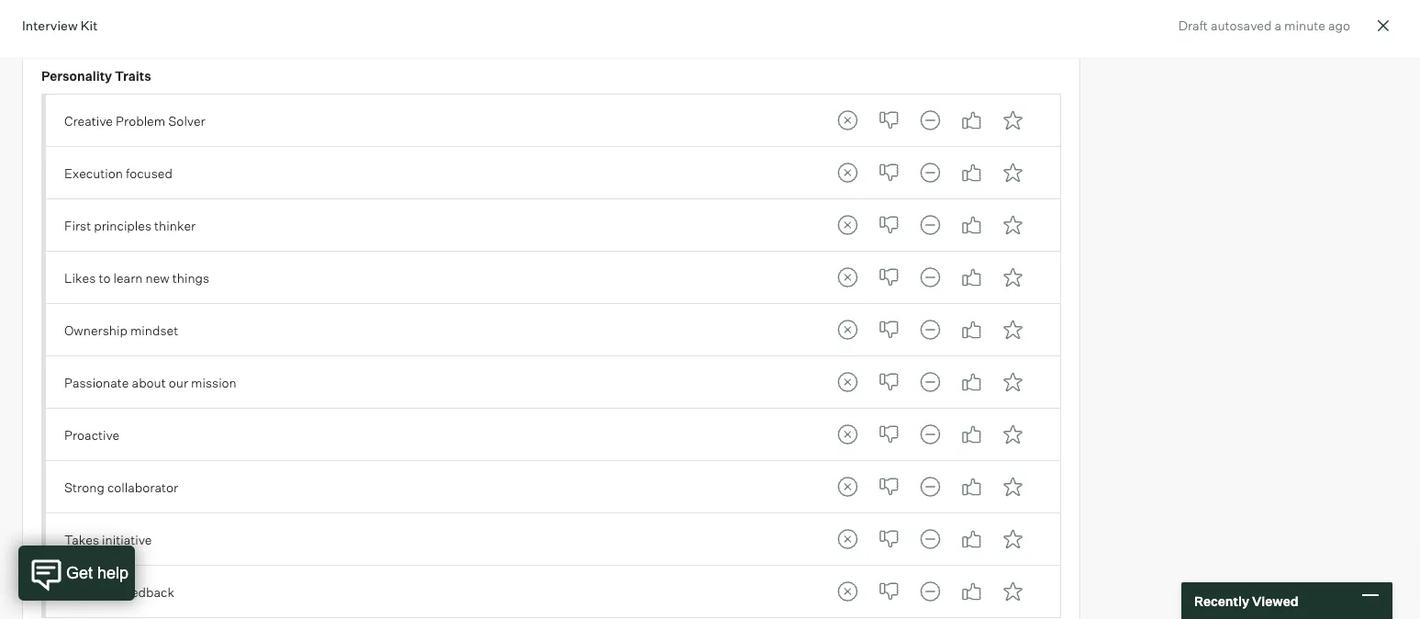 Task type: locate. For each thing, give the bounding box(es) containing it.
mixed button
[[913, 102, 949, 139], [913, 154, 949, 191], [913, 207, 949, 243], [913, 259, 949, 296], [913, 311, 949, 348], [913, 364, 949, 400], [913, 416, 949, 453], [913, 468, 949, 505], [913, 521, 949, 558], [913, 573, 949, 610]]

in
[[107, 583, 118, 600]]

2 strong yes image from the top
[[995, 207, 1032, 243]]

no button for in
[[871, 573, 908, 610]]

8 mixed button from the top
[[913, 468, 949, 505]]

strong yes image for initiative
[[995, 521, 1032, 558]]

definitely not image for feedback
[[830, 573, 867, 610]]

5 mixed image from the top
[[913, 364, 949, 400]]

8 yes button from the top
[[954, 468, 991, 505]]

10 yes button from the top
[[954, 573, 991, 610]]

2 no button from the top
[[871, 154, 908, 191]]

10 no button from the top
[[871, 573, 908, 610]]

a
[[1275, 17, 1282, 33]]

strong yes button
[[995, 102, 1032, 139], [995, 154, 1032, 191], [995, 207, 1032, 243], [995, 259, 1032, 296], [995, 311, 1032, 348], [995, 364, 1032, 400], [995, 416, 1032, 453], [995, 468, 1032, 505], [995, 521, 1032, 558], [995, 573, 1032, 610]]

3 strong yes image from the top
[[995, 311, 1032, 348]]

1 yes button from the top
[[954, 102, 991, 139]]

definitely not button
[[830, 102, 867, 139], [830, 154, 867, 191], [830, 207, 867, 243], [830, 259, 867, 296], [830, 311, 867, 348], [830, 364, 867, 400], [830, 416, 867, 453], [830, 468, 867, 505], [830, 521, 867, 558], [830, 573, 867, 610]]

9 mixed button from the top
[[913, 521, 949, 558]]

10 tab list from the top
[[830, 573, 1032, 610]]

mixed image
[[913, 102, 949, 139], [913, 154, 949, 191], [913, 207, 949, 243], [913, 259, 949, 296], [913, 364, 949, 400], [913, 468, 949, 505], [913, 521, 949, 558], [913, 573, 949, 610]]

3 no button from the top
[[871, 207, 908, 243]]

1 strong yes image from the top
[[995, 154, 1032, 191]]

4 mixed button from the top
[[913, 259, 949, 296]]

definitely not button for about
[[830, 364, 867, 400]]

2 yes image from the top
[[954, 259, 991, 296]]

1 strong yes image from the top
[[995, 102, 1032, 139]]

no button
[[871, 102, 908, 139], [871, 154, 908, 191], [871, 207, 908, 243], [871, 259, 908, 296], [871, 311, 908, 348], [871, 364, 908, 400], [871, 416, 908, 453], [871, 468, 908, 505], [871, 521, 908, 558], [871, 573, 908, 610]]

yes image for execution focused
[[954, 154, 991, 191]]

no image for ownership mindset
[[871, 311, 908, 348]]

3 definitely not image from the top
[[830, 259, 867, 296]]

about
[[132, 374, 166, 390]]

2 strong yes button from the top
[[995, 154, 1032, 191]]

to
[[99, 269, 111, 285]]

4 no button from the top
[[871, 259, 908, 296]]

yes image for ownership mindset
[[954, 311, 991, 348]]

yes image for our
[[954, 364, 991, 400]]

7 definitely not image from the top
[[830, 468, 867, 505]]

2 tab list from the top
[[830, 154, 1032, 191]]

2 mixed button from the top
[[913, 154, 949, 191]]

proactive
[[64, 426, 120, 442]]

4 no image from the top
[[871, 311, 908, 348]]

5 definitely not image from the top
[[830, 364, 867, 400]]

passionate
[[64, 374, 129, 390]]

new
[[146, 269, 170, 285]]

6 yes button from the top
[[954, 364, 991, 400]]

6 yes image from the top
[[954, 573, 991, 610]]

strong yes image
[[995, 154, 1032, 191], [995, 207, 1032, 243], [995, 311, 1032, 348], [995, 416, 1032, 453], [995, 521, 1032, 558], [995, 573, 1032, 610]]

yes button for about
[[954, 364, 991, 400]]

mixed button for about
[[913, 364, 949, 400]]

3 strong yes button from the top
[[995, 207, 1032, 243]]

5 yes button from the top
[[954, 311, 991, 348]]

4 yes image from the top
[[954, 468, 991, 505]]

yes image for learn
[[954, 259, 991, 296]]

6 strong yes image from the top
[[995, 573, 1032, 610]]

draft
[[1179, 17, 1208, 33]]

strong yes image
[[995, 102, 1032, 139], [995, 259, 1032, 296], [995, 364, 1032, 400], [995, 468, 1032, 505]]

3 yes button from the top
[[954, 207, 991, 243]]

0 vertical spatial mixed image
[[913, 311, 949, 348]]

definitely not image for about
[[830, 364, 867, 400]]

no image
[[871, 102, 908, 139], [871, 154, 908, 191], [871, 259, 908, 296], [871, 311, 908, 348], [871, 521, 908, 558], [871, 573, 908, 610]]

strong yes image for solver
[[995, 102, 1032, 139]]

solver
[[168, 112, 205, 128]]

5 strong yes button from the top
[[995, 311, 1032, 348]]

tab list for focused
[[830, 154, 1032, 191]]

6 definitely not image from the top
[[830, 416, 867, 453]]

8 tab list from the top
[[830, 468, 1032, 505]]

definitely not image for to
[[830, 259, 867, 296]]

6 definitely not button from the top
[[830, 364, 867, 400]]

strong yes button for about
[[995, 364, 1032, 400]]

definitely not image for problem
[[830, 102, 867, 139]]

interview kit
[[22, 17, 98, 33]]

5 tab list from the top
[[830, 311, 1032, 348]]

strong collaborator
[[64, 479, 178, 495]]

1 tab list from the top
[[830, 102, 1032, 139]]

no image for execution focused
[[871, 154, 908, 191]]

strong yes button for problem
[[995, 102, 1032, 139]]

7 tab list from the top
[[830, 416, 1032, 453]]

5 yes image from the top
[[954, 521, 991, 558]]

1 definitely not image from the top
[[830, 207, 867, 243]]

definitely not button for mindset
[[830, 311, 867, 348]]

4 mixed image from the top
[[913, 259, 949, 296]]

initiative
[[102, 531, 152, 547]]

1 vertical spatial mixed image
[[913, 416, 949, 453]]

2 yes button from the top
[[954, 154, 991, 191]]

10 definitely not button from the top
[[830, 573, 867, 610]]

definitely not button for to
[[830, 259, 867, 296]]

1 mixed button from the top
[[913, 102, 949, 139]]

4 no image from the top
[[871, 468, 908, 505]]

mixed button for mindset
[[913, 311, 949, 348]]

yes image
[[954, 102, 991, 139], [954, 259, 991, 296], [954, 364, 991, 400], [954, 416, 991, 453], [954, 521, 991, 558], [954, 573, 991, 610]]

traits
[[115, 67, 151, 84]]

3 no image from the top
[[871, 259, 908, 296]]

principles
[[94, 217, 152, 233]]

2 definitely not image from the top
[[830, 521, 867, 558]]

no button for to
[[871, 259, 908, 296]]

strong yes button for in
[[995, 573, 1032, 610]]

4 yes button from the top
[[954, 259, 991, 296]]

mixed button for in
[[913, 573, 949, 610]]

strong
[[64, 479, 105, 495]]

mixed image for taking in feedback
[[913, 573, 949, 610]]

7 mixed image from the top
[[913, 521, 949, 558]]

4 strong yes button from the top
[[995, 259, 1032, 296]]

8 no button from the top
[[871, 468, 908, 505]]

likes
[[64, 269, 96, 285]]

10 strong yes button from the top
[[995, 573, 1032, 610]]

1 mixed image from the top
[[913, 102, 949, 139]]

6 mixed image from the top
[[913, 468, 949, 505]]

1 no button from the top
[[871, 102, 908, 139]]

2 no image from the top
[[871, 154, 908, 191]]

mission
[[191, 374, 237, 390]]

5 no button from the top
[[871, 311, 908, 348]]

6 strong yes button from the top
[[995, 364, 1032, 400]]

yes button for principles
[[954, 207, 991, 243]]

yes image for feedback
[[954, 573, 991, 610]]

9 definitely not button from the top
[[830, 521, 867, 558]]

2 mixed image from the top
[[913, 154, 949, 191]]

definitely not button for collaborator
[[830, 468, 867, 505]]

strong yes button for to
[[995, 259, 1032, 296]]

yes button
[[954, 102, 991, 139], [954, 154, 991, 191], [954, 207, 991, 243], [954, 259, 991, 296], [954, 311, 991, 348], [954, 364, 991, 400], [954, 416, 991, 453], [954, 468, 991, 505], [954, 521, 991, 558], [954, 573, 991, 610]]

4 definitely not button from the top
[[830, 259, 867, 296]]

1 mixed image from the top
[[913, 311, 949, 348]]

6 no image from the top
[[871, 573, 908, 610]]

3 tab list from the top
[[830, 207, 1032, 243]]

yes button for initiative
[[954, 521, 991, 558]]

5 no image from the top
[[871, 521, 908, 558]]

4 yes image from the top
[[954, 416, 991, 453]]

9 no button from the top
[[871, 521, 908, 558]]

8 mixed image from the top
[[913, 573, 949, 610]]

interview
[[22, 17, 78, 33]]

7 mixed button from the top
[[913, 416, 949, 453]]

definitely not button for in
[[830, 573, 867, 610]]

mixed image
[[913, 311, 949, 348], [913, 416, 949, 453]]

ago
[[1329, 17, 1351, 33]]

ownership mindset
[[64, 322, 178, 338]]

tab list for principles
[[830, 207, 1032, 243]]

4 definitely not image from the top
[[830, 311, 867, 348]]

9 yes button from the top
[[954, 521, 991, 558]]

5 mixed button from the top
[[913, 311, 949, 348]]

4 tab list from the top
[[830, 259, 1032, 296]]

yes button for mindset
[[954, 311, 991, 348]]

first principles thinker
[[64, 217, 196, 233]]

5 strong yes image from the top
[[995, 521, 1032, 558]]

mixed image for execution focused
[[913, 154, 949, 191]]

2 definitely not button from the top
[[830, 154, 867, 191]]

3 mixed image from the top
[[913, 207, 949, 243]]

tab list for to
[[830, 259, 1032, 296]]

6 mixed button from the top
[[913, 364, 949, 400]]

no image for takes initiative
[[871, 521, 908, 558]]

2 strong yes image from the top
[[995, 259, 1032, 296]]

tab list
[[830, 102, 1032, 139], [830, 154, 1032, 191], [830, 207, 1032, 243], [830, 259, 1032, 296], [830, 311, 1032, 348], [830, 364, 1032, 400], [830, 416, 1032, 453], [830, 468, 1032, 505], [830, 521, 1032, 558], [830, 573, 1032, 610]]

mixed button for focused
[[913, 154, 949, 191]]

yes image
[[954, 154, 991, 191], [954, 207, 991, 243], [954, 311, 991, 348], [954, 468, 991, 505]]

no image for taking in feedback
[[871, 573, 908, 610]]

7 yes button from the top
[[954, 416, 991, 453]]

3 definitely not image from the top
[[830, 573, 867, 610]]

3 mixed button from the top
[[913, 207, 949, 243]]

1 no image from the top
[[871, 207, 908, 243]]

2 mixed image from the top
[[913, 416, 949, 453]]

definitely not image
[[830, 102, 867, 139], [830, 154, 867, 191], [830, 259, 867, 296], [830, 311, 867, 348], [830, 364, 867, 400], [830, 416, 867, 453], [830, 468, 867, 505]]

learn
[[113, 269, 143, 285]]

3 yes image from the top
[[954, 364, 991, 400]]

personality
[[41, 67, 112, 84]]

8 strong yes button from the top
[[995, 468, 1032, 505]]

yes button for to
[[954, 259, 991, 296]]

1 yes image from the top
[[954, 102, 991, 139]]

9 tab list from the top
[[830, 521, 1032, 558]]

thinker
[[154, 217, 196, 233]]

2 vertical spatial definitely not image
[[830, 573, 867, 610]]

mixed image for creative problem solver
[[913, 102, 949, 139]]

taking
[[64, 583, 104, 600]]

10 mixed button from the top
[[913, 573, 949, 610]]

9 strong yes button from the top
[[995, 521, 1032, 558]]

verbal communications
[[64, 13, 205, 30]]

5 definitely not button from the top
[[830, 311, 867, 348]]

1 no image from the top
[[871, 102, 908, 139]]

1 vertical spatial definitely not image
[[830, 521, 867, 558]]

mixed button for principles
[[913, 207, 949, 243]]

mixed image for first principles thinker
[[913, 207, 949, 243]]

strong yes button for collaborator
[[995, 468, 1032, 505]]

definitely not image
[[830, 207, 867, 243], [830, 521, 867, 558], [830, 573, 867, 610]]

3 strong yes image from the top
[[995, 364, 1032, 400]]

yes button for problem
[[954, 102, 991, 139]]

1 definitely not image from the top
[[830, 102, 867, 139]]

strong yes button for focused
[[995, 154, 1032, 191]]

mindset
[[130, 322, 178, 338]]

2 definitely not image from the top
[[830, 154, 867, 191]]

no image
[[871, 207, 908, 243], [871, 364, 908, 400], [871, 416, 908, 453], [871, 468, 908, 505]]

0 vertical spatial definitely not image
[[830, 207, 867, 243]]

feedback
[[120, 583, 175, 600]]

yes button for collaborator
[[954, 468, 991, 505]]

mixed image for ownership mindset
[[913, 311, 949, 348]]

verbal
[[64, 13, 102, 30]]

minute
[[1285, 17, 1326, 33]]

viewed
[[1253, 593, 1299, 609]]

1 strong yes button from the top
[[995, 102, 1032, 139]]



Task type: vqa. For each thing, say whether or not it's contained in the screenshot.
Strong collaborator
yes



Task type: describe. For each thing, give the bounding box(es) containing it.
close image
[[1373, 15, 1395, 37]]

no image for collaborator
[[871, 468, 908, 505]]

mixed image for strong collaborator
[[913, 468, 949, 505]]

strong yes image for focused
[[995, 154, 1032, 191]]

4 strong yes image from the top
[[995, 468, 1032, 505]]

strong yes button for initiative
[[995, 521, 1032, 558]]

strong yes button for mindset
[[995, 311, 1032, 348]]

strong yes image for principles
[[995, 207, 1032, 243]]

mixed button for problem
[[913, 102, 949, 139]]

definitely not image for thinker
[[830, 207, 867, 243]]

no image for principles
[[871, 207, 908, 243]]

creative
[[64, 112, 113, 128]]

no button for initiative
[[871, 521, 908, 558]]

execution focused
[[64, 165, 173, 181]]

mixed image for proactive
[[913, 416, 949, 453]]

definitely not image for collaborator
[[830, 468, 867, 505]]

7 definitely not button from the top
[[830, 416, 867, 453]]

definitely not button for initiative
[[830, 521, 867, 558]]

tab list for initiative
[[830, 521, 1032, 558]]

definitely not button for focused
[[830, 154, 867, 191]]

communications
[[105, 13, 205, 30]]

problem
[[116, 112, 165, 128]]

tab list for about
[[830, 364, 1032, 400]]

yes image for first principles thinker
[[954, 207, 991, 243]]

things
[[172, 269, 209, 285]]

no image for creative problem solver
[[871, 102, 908, 139]]

yes image for strong collaborator
[[954, 468, 991, 505]]

strong yes button for principles
[[995, 207, 1032, 243]]

yes button for focused
[[954, 154, 991, 191]]

no button for collaborator
[[871, 468, 908, 505]]

yes button for in
[[954, 573, 991, 610]]

no button for about
[[871, 364, 908, 400]]

no button for mindset
[[871, 311, 908, 348]]

yes image for solver
[[954, 102, 991, 139]]

7 no button from the top
[[871, 416, 908, 453]]

strong yes image for in
[[995, 573, 1032, 610]]

our
[[169, 374, 188, 390]]

definitely not image for mindset
[[830, 311, 867, 348]]

mixed image for passionate about our mission
[[913, 364, 949, 400]]

no image for likes to learn new things
[[871, 259, 908, 296]]

mixed button for initiative
[[913, 521, 949, 558]]

likes to learn new things
[[64, 269, 209, 285]]

4 strong yes image from the top
[[995, 416, 1032, 453]]

recently
[[1195, 593, 1250, 609]]

definitely not button for principles
[[830, 207, 867, 243]]

taking in feedback
[[64, 583, 175, 600]]

tab list for in
[[830, 573, 1032, 610]]

collaborator
[[107, 479, 178, 495]]

strong yes image for mindset
[[995, 311, 1032, 348]]

tab list for problem
[[830, 102, 1032, 139]]

autosaved
[[1211, 17, 1272, 33]]

3 no image from the top
[[871, 416, 908, 453]]

passionate about our mission
[[64, 374, 237, 390]]

no image for about
[[871, 364, 908, 400]]

mixed button for to
[[913, 259, 949, 296]]

tab list for collaborator
[[830, 468, 1032, 505]]

definitely not image for focused
[[830, 154, 867, 191]]

takes
[[64, 531, 99, 547]]

ownership
[[64, 322, 128, 338]]

no button for principles
[[871, 207, 908, 243]]

strong yes image for learn
[[995, 259, 1032, 296]]

mixed button for collaborator
[[913, 468, 949, 505]]

no button for focused
[[871, 154, 908, 191]]

tab list for mindset
[[830, 311, 1032, 348]]

focused
[[126, 165, 173, 181]]

7 strong yes button from the top
[[995, 416, 1032, 453]]

draft autosaved a minute ago
[[1179, 17, 1351, 33]]

personality traits
[[41, 67, 151, 84]]

takes initiative
[[64, 531, 152, 547]]

first
[[64, 217, 91, 233]]

mixed image for likes to learn new things
[[913, 259, 949, 296]]

definitely not button for problem
[[830, 102, 867, 139]]

creative problem solver
[[64, 112, 205, 128]]

execution
[[64, 165, 123, 181]]

recently viewed
[[1195, 593, 1299, 609]]

strong yes image for our
[[995, 364, 1032, 400]]

no button for problem
[[871, 102, 908, 139]]

mixed image for takes initiative
[[913, 521, 949, 558]]

kit
[[80, 17, 98, 33]]



